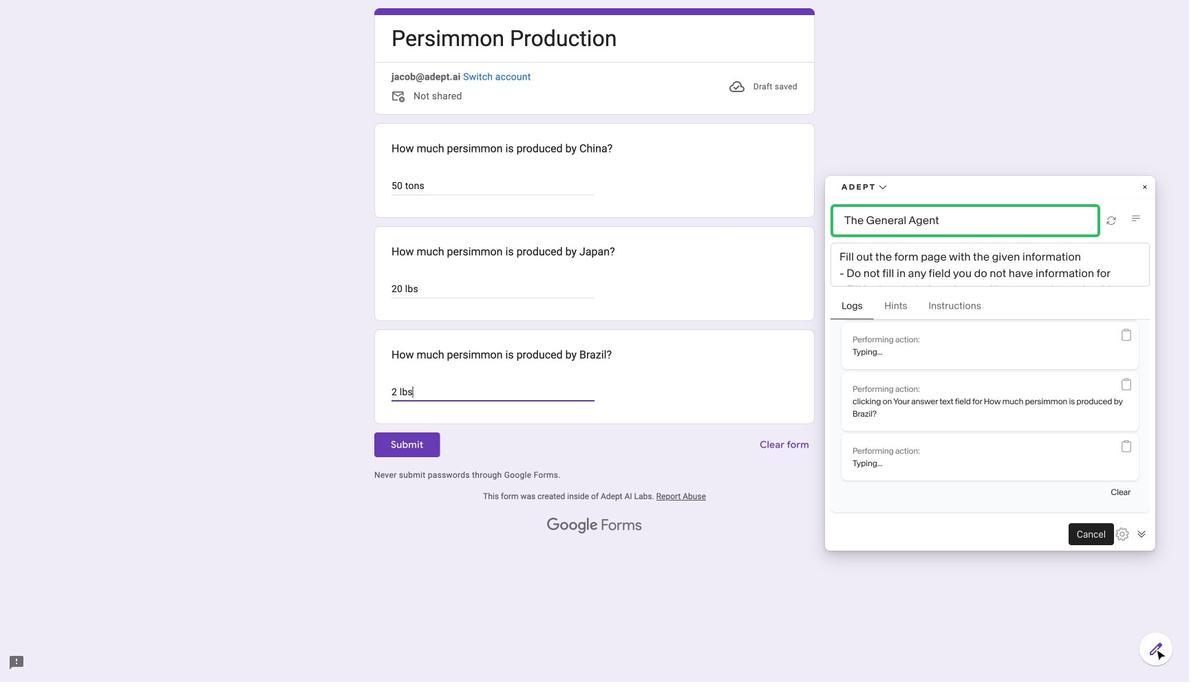 Task type: locate. For each thing, give the bounding box(es) containing it.
None text field
[[392, 281, 595, 297]]

status
[[729, 70, 798, 103]]

your email and google account are not part of your response image
[[392, 90, 414, 106], [392, 90, 408, 106]]

None text field
[[392, 178, 595, 194], [392, 384, 595, 401], [392, 178, 595, 194], [392, 384, 595, 401]]

heading
[[392, 24, 617, 54]]

list
[[374, 123, 815, 425]]



Task type: describe. For each thing, give the bounding box(es) containing it.
report a problem to google image
[[8, 655, 25, 672]]

google image
[[547, 518, 598, 535]]



Task type: vqa. For each thing, say whether or not it's contained in the screenshot.
Google IMAGE
yes



